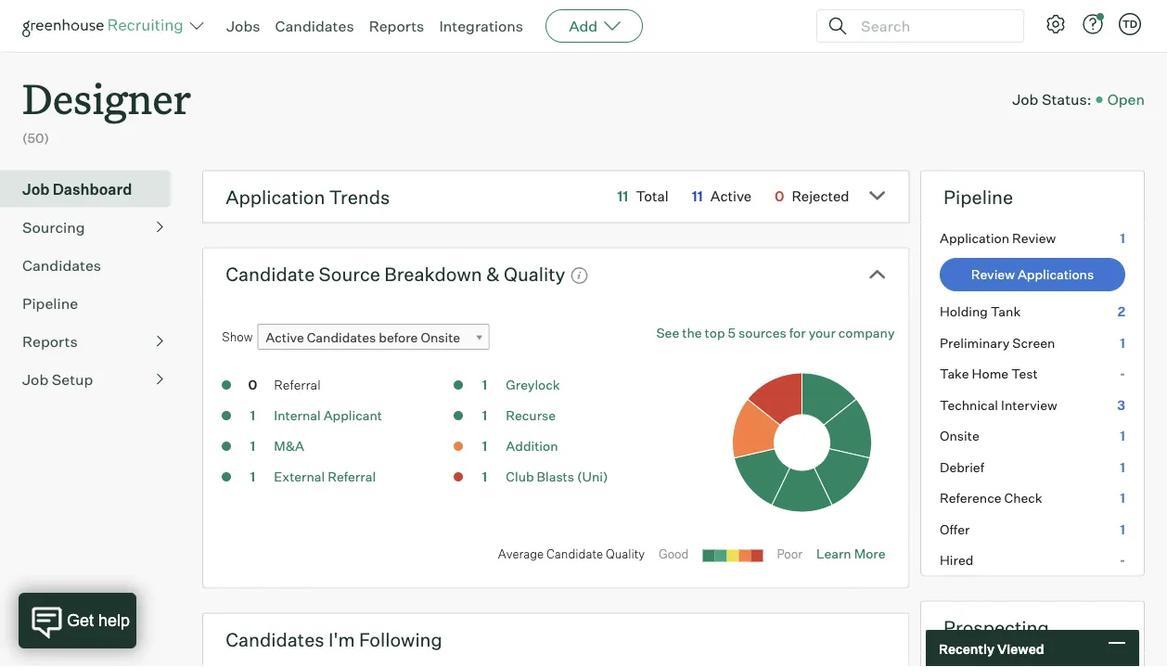 Task type: locate. For each thing, give the bounding box(es) containing it.
0 vertical spatial - link
[[922, 359, 1145, 390]]

1 link left recurse
[[466, 407, 503, 428]]

1 vertical spatial referral
[[328, 469, 376, 485]]

2
[[1118, 304, 1126, 320]]

check
[[1005, 490, 1043, 507]]

1 vertical spatial -
[[1120, 553, 1126, 569]]

1 horizontal spatial pipeline
[[944, 185, 1014, 209]]

reports left integrations link
[[369, 17, 425, 35]]

quality right &
[[504, 262, 566, 286]]

reports link up job setup link
[[22, 330, 163, 352]]

candidate
[[226, 262, 315, 286], [547, 547, 604, 562]]

0 down the show
[[248, 377, 257, 393]]

external referral
[[274, 469, 376, 485]]

reports
[[369, 17, 425, 35], [22, 332, 78, 351]]

1 horizontal spatial reports
[[369, 17, 425, 35]]

0 vertical spatial quality
[[504, 262, 566, 286]]

referral right external
[[328, 469, 376, 485]]

internal applicant link
[[274, 408, 382, 424]]

trends
[[329, 185, 390, 209]]

application review
[[940, 230, 1057, 246]]

0 horizontal spatial application
[[226, 185, 325, 209]]

1 link left external
[[234, 468, 271, 489]]

1 horizontal spatial referral
[[328, 469, 376, 485]]

candidates link up pipeline link
[[22, 254, 163, 276]]

external
[[274, 469, 325, 485]]

11 right total
[[692, 188, 703, 205]]

0 vertical spatial 0
[[775, 188, 785, 205]]

job left status: in the right of the page
[[1013, 90, 1039, 109]]

breakdown
[[384, 262, 482, 286]]

candidates down "sourcing"
[[22, 256, 101, 274]]

see the top 5 sources for your company
[[657, 325, 895, 341]]

candidates link right jobs
[[275, 17, 354, 35]]

greylock
[[506, 377, 560, 393]]

1 vertical spatial reports
[[22, 332, 78, 351]]

0 vertical spatial referral
[[274, 377, 321, 393]]

- link
[[922, 359, 1145, 390], [922, 545, 1145, 576]]

pipeline link
[[22, 292, 163, 314]]

- link down check at the bottom right of page
[[922, 545, 1145, 576]]

sources
[[739, 325, 787, 341]]

setup
[[52, 370, 93, 389]]

0 horizontal spatial reports
[[22, 332, 78, 351]]

see
[[657, 325, 680, 341]]

td
[[1123, 18, 1138, 30]]

0 vertical spatial active
[[711, 188, 752, 205]]

Search text field
[[857, 13, 1007, 39]]

configure image
[[1045, 13, 1068, 35]]

1 horizontal spatial candidate
[[547, 547, 604, 562]]

onsite up debrief in the bottom right of the page
[[940, 428, 980, 444]]

1 link
[[466, 376, 503, 397], [234, 407, 271, 428], [466, 407, 503, 428], [234, 437, 271, 459], [466, 437, 503, 459], [234, 468, 271, 489], [466, 468, 503, 489]]

- link down screen
[[922, 359, 1145, 390]]

1 link for addition
[[466, 437, 503, 459]]

0 vertical spatial candidate
[[226, 262, 315, 286]]

active right total
[[711, 188, 752, 205]]

candidate right average
[[547, 547, 604, 562]]

11 for 11 total
[[618, 188, 629, 205]]

greenhouse recruiting image
[[22, 15, 189, 37]]

sourcing
[[22, 218, 85, 236]]

1 vertical spatial application
[[940, 230, 1010, 246]]

i'm
[[329, 628, 355, 651]]

1 link for club blasts (uni)
[[466, 468, 503, 489]]

job
[[1013, 90, 1039, 109], [22, 180, 50, 198], [22, 370, 49, 389]]

11
[[618, 188, 629, 205], [692, 188, 703, 205]]

1 horizontal spatial 0
[[775, 188, 785, 205]]

2 11 from the left
[[692, 188, 703, 205]]

pipeline up application review
[[944, 185, 1014, 209]]

1 link left greylock
[[466, 376, 503, 397]]

(uni)
[[577, 469, 608, 485]]

1 link left internal
[[234, 407, 271, 428]]

candidates
[[275, 17, 354, 35], [22, 256, 101, 274], [307, 330, 376, 346], [226, 628, 325, 651]]

active right the show
[[266, 330, 304, 346]]

0 for 0 rejected
[[775, 188, 785, 205]]

application
[[226, 185, 325, 209], [940, 230, 1010, 246]]

recurse
[[506, 408, 556, 424]]

1 horizontal spatial application
[[940, 230, 1010, 246]]

applicant
[[324, 408, 382, 424]]

1 horizontal spatial candidates link
[[275, 17, 354, 35]]

good
[[659, 547, 689, 562]]

1 vertical spatial quality
[[606, 547, 645, 562]]

11 left total
[[618, 188, 629, 205]]

1 link left addition link
[[466, 437, 503, 459]]

learn
[[817, 546, 852, 562]]

0 vertical spatial -
[[1120, 366, 1126, 382]]

candidate source breakdown & quality
[[226, 262, 566, 286]]

recently viewed
[[939, 641, 1045, 657]]

1 vertical spatial reports link
[[22, 330, 163, 352]]

tank
[[991, 304, 1021, 320]]

application left "trends" at the left of the page
[[226, 185, 325, 209]]

club blasts (uni)
[[506, 469, 608, 485]]

0 rejected
[[775, 188, 850, 205]]

0 horizontal spatial onsite
[[421, 330, 461, 346]]

0 horizontal spatial active
[[266, 330, 304, 346]]

add button
[[546, 9, 643, 43]]

prospecting
[[944, 616, 1050, 639]]

0 horizontal spatial candidate
[[226, 262, 315, 286]]

1 vertical spatial candidates link
[[22, 254, 163, 276]]

1 vertical spatial job
[[22, 180, 50, 198]]

1 11 from the left
[[618, 188, 629, 205]]

referral up internal
[[274, 377, 321, 393]]

2 - from the top
[[1120, 553, 1126, 569]]

1 horizontal spatial onsite
[[940, 428, 980, 444]]

debrief
[[940, 459, 985, 475]]

reference check
[[940, 490, 1043, 507]]

technical interview
[[940, 397, 1058, 413]]

candidates link
[[275, 17, 354, 35], [22, 254, 163, 276]]

active
[[711, 188, 752, 205], [266, 330, 304, 346]]

status:
[[1042, 90, 1092, 109]]

0 horizontal spatial pipeline
[[22, 294, 78, 313]]

0 vertical spatial job
[[1013, 90, 1039, 109]]

2 vertical spatial job
[[22, 370, 49, 389]]

1 link left m&a on the left bottom of the page
[[234, 437, 271, 459]]

company
[[839, 325, 895, 341]]

0 horizontal spatial candidates link
[[22, 254, 163, 276]]

1 horizontal spatial 11
[[692, 188, 703, 205]]

1 vertical spatial active
[[266, 330, 304, 346]]

m&a link
[[274, 438, 304, 455]]

11 for 11 active
[[692, 188, 703, 205]]

pipeline
[[944, 185, 1014, 209], [22, 294, 78, 313]]

0 horizontal spatial 0
[[248, 377, 257, 393]]

preliminary
[[940, 335, 1010, 351]]

learn more
[[817, 546, 886, 562]]

0 for 0
[[248, 377, 257, 393]]

quality left good
[[606, 547, 645, 562]]

application up review applications
[[940, 230, 1010, 246]]

0 horizontal spatial 11
[[618, 188, 629, 205]]

1 horizontal spatial reports link
[[369, 17, 425, 35]]

show
[[222, 329, 253, 344]]

td button
[[1120, 13, 1142, 35]]

candidates left i'm
[[226, 628, 325, 651]]

1 vertical spatial 0
[[248, 377, 257, 393]]

job left setup
[[22, 370, 49, 389]]

review down application review
[[972, 267, 1015, 283]]

reports link left integrations link
[[369, 17, 425, 35]]

0 left rejected
[[775, 188, 785, 205]]

active candidates before onsite
[[266, 330, 461, 346]]

1 vertical spatial pipeline
[[22, 294, 78, 313]]

review
[[1013, 230, 1057, 246], [972, 267, 1015, 283]]

0 vertical spatial application
[[226, 185, 325, 209]]

see the top 5 sources for your company link
[[657, 324, 895, 342]]

candidate up the show
[[226, 262, 315, 286]]

rejected
[[792, 188, 850, 205]]

1 link left club
[[466, 468, 503, 489]]

job up "sourcing"
[[22, 180, 50, 198]]

application for application review
[[940, 230, 1010, 246]]

job for job status:
[[1013, 90, 1039, 109]]

1 link for greylock
[[466, 376, 503, 397]]

review up review applications
[[1013, 230, 1057, 246]]

1 vertical spatial review
[[972, 267, 1015, 283]]

1 vertical spatial candidate
[[547, 547, 604, 562]]

recently
[[939, 641, 995, 657]]

reports up job setup
[[22, 332, 78, 351]]

pipeline down "sourcing"
[[22, 294, 78, 313]]

2 - link from the top
[[922, 545, 1145, 576]]

application for application trends
[[226, 185, 325, 209]]

onsite
[[421, 330, 461, 346], [940, 428, 980, 444]]

review applications link
[[940, 258, 1126, 292]]

1 vertical spatial - link
[[922, 545, 1145, 576]]

candidate source data is not real-time. data may take up to two days to reflect accurately. element
[[566, 258, 589, 290]]

onsite right before
[[421, 330, 461, 346]]

11 total
[[618, 188, 669, 205]]

internal
[[274, 408, 321, 424]]



Task type: describe. For each thing, give the bounding box(es) containing it.
application trends
[[226, 185, 390, 209]]

average
[[498, 547, 544, 562]]

1 link for external referral
[[234, 468, 271, 489]]

0 vertical spatial candidates link
[[275, 17, 354, 35]]

viewed
[[998, 641, 1045, 657]]

before
[[379, 330, 418, 346]]

job setup
[[22, 370, 93, 389]]

job setup link
[[22, 368, 163, 391]]

candidate source data is not real-time. data may take up to two days to reflect accurately. image
[[570, 266, 589, 285]]

11 active
[[692, 188, 752, 205]]

active candidates before onsite link
[[257, 324, 489, 351]]

average candidate quality
[[498, 547, 645, 562]]

integrations link
[[439, 17, 524, 35]]

holding
[[940, 304, 989, 320]]

technical
[[940, 397, 999, 413]]

(50)
[[22, 130, 49, 146]]

&
[[486, 262, 500, 286]]

3
[[1118, 397, 1126, 413]]

5
[[728, 325, 736, 341]]

1 horizontal spatial active
[[711, 188, 752, 205]]

td button
[[1116, 9, 1146, 39]]

screen
[[1013, 335, 1056, 351]]

0 horizontal spatial reports link
[[22, 330, 163, 352]]

for
[[790, 325, 806, 341]]

designer link
[[22, 52, 191, 129]]

sourcing link
[[22, 216, 163, 238]]

more
[[855, 546, 886, 562]]

job for job dashboard
[[22, 180, 50, 198]]

1 link for internal applicant
[[234, 407, 271, 428]]

applications
[[1018, 267, 1095, 283]]

0 vertical spatial onsite
[[421, 330, 461, 346]]

club
[[506, 469, 534, 485]]

internal applicant
[[274, 408, 382, 424]]

add
[[569, 17, 598, 35]]

addition
[[506, 438, 558, 455]]

total
[[636, 188, 669, 205]]

club blasts (uni) link
[[506, 469, 608, 485]]

0 horizontal spatial quality
[[504, 262, 566, 286]]

external referral link
[[274, 469, 376, 485]]

job dashboard
[[22, 180, 132, 198]]

candidates i'm following
[[226, 628, 443, 651]]

open
[[1108, 90, 1146, 109]]

dashboard
[[53, 180, 132, 198]]

jobs
[[227, 17, 260, 35]]

job for job setup
[[22, 370, 49, 389]]

source
[[319, 262, 380, 286]]

holding tank
[[940, 304, 1021, 320]]

1 link for m&a
[[234, 437, 271, 459]]

greylock link
[[506, 377, 560, 393]]

0 vertical spatial reports
[[369, 17, 425, 35]]

recurse link
[[506, 408, 556, 424]]

m&a
[[274, 438, 304, 455]]

0 vertical spatial pipeline
[[944, 185, 1014, 209]]

preliminary screen
[[940, 335, 1056, 351]]

blasts
[[537, 469, 575, 485]]

candidates left before
[[307, 330, 376, 346]]

jobs link
[[227, 17, 260, 35]]

offer
[[940, 521, 970, 538]]

learn more link
[[817, 546, 886, 562]]

addition link
[[506, 438, 558, 455]]

0 vertical spatial reports link
[[369, 17, 425, 35]]

designer (50)
[[22, 71, 191, 146]]

job dashboard link
[[22, 178, 163, 200]]

following
[[359, 628, 443, 651]]

1 horizontal spatial quality
[[606, 547, 645, 562]]

designer
[[22, 71, 191, 125]]

1 - from the top
[[1120, 366, 1126, 382]]

1 vertical spatial onsite
[[940, 428, 980, 444]]

0 horizontal spatial referral
[[274, 377, 321, 393]]

1 link for recurse
[[466, 407, 503, 428]]

1 - link from the top
[[922, 359, 1145, 390]]

reference
[[940, 490, 1002, 507]]

your
[[809, 325, 836, 341]]

integrations
[[439, 17, 524, 35]]

the
[[683, 325, 702, 341]]

interview
[[1002, 397, 1058, 413]]

poor
[[777, 547, 803, 562]]

review applications
[[972, 267, 1095, 283]]

0 vertical spatial review
[[1013, 230, 1057, 246]]

top
[[705, 325, 725, 341]]

job status:
[[1013, 90, 1092, 109]]

candidates right jobs
[[275, 17, 354, 35]]



Task type: vqa. For each thing, say whether or not it's contained in the screenshot.
'Applied date: September 18, 2023'
no



